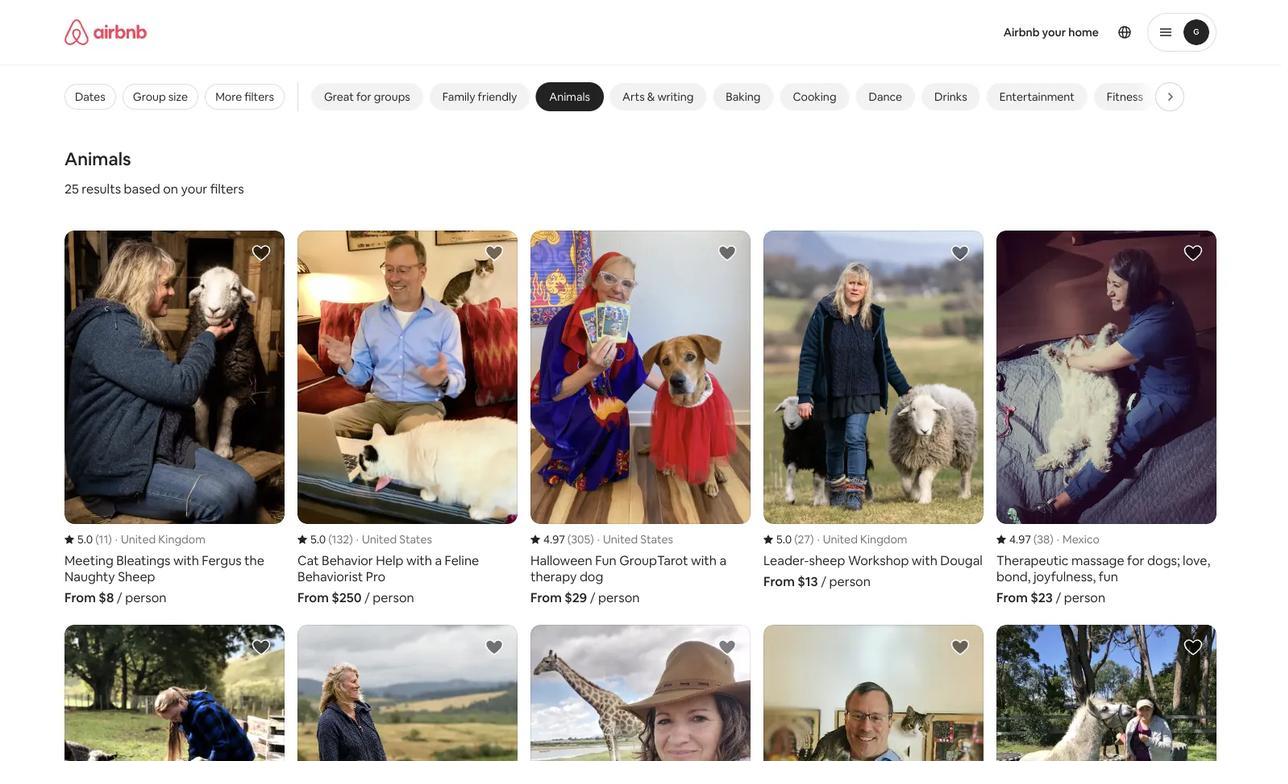 Task type: vqa. For each thing, say whether or not it's contained in the screenshot.
the left 4.98 out of 5 average rating icon
no



Task type: describe. For each thing, give the bounding box(es) containing it.
5.0 ( 11 )
[[77, 532, 112, 547]]

/ for from $23
[[1056, 589, 1061, 606]]

· united kingdom for from $13 / person
[[817, 532, 908, 547]]

1 vertical spatial filters
[[210, 180, 244, 197]]

) for from $29
[[590, 532, 594, 547]]

$29
[[565, 589, 587, 606]]

airbnb your home
[[1004, 25, 1099, 40]]

0 horizontal spatial animals
[[65, 147, 131, 170]]

united for from $8
[[121, 532, 156, 547]]

history & culture button
[[1163, 83, 1275, 110]]

friendly
[[478, 90, 517, 104]]

airbnb your home link
[[994, 15, 1109, 49]]

animals button
[[537, 83, 603, 110]]

history
[[1176, 90, 1213, 104]]

profile element
[[781, 0, 1217, 65]]

from for from $13 / person
[[764, 573, 795, 589]]

your inside airbnb your home link
[[1042, 25, 1066, 40]]

arts
[[623, 90, 645, 104]]

4.97 ( 38 )
[[1010, 532, 1054, 547]]

cooking
[[793, 90, 837, 104]]

· for $29
[[597, 532, 600, 547]]

person for from $23 / person
[[1064, 589, 1106, 606]]

halloween fun grouptarot with a therapy dog group
[[531, 231, 751, 606]]

family friendly element
[[443, 90, 517, 104]]

cat behavior help with a feline behaviorist pro group
[[298, 231, 518, 606]]

united for from $13
[[823, 532, 858, 547]]

38
[[1037, 532, 1050, 547]]

& for arts
[[647, 90, 655, 104]]

5.0 ( 132 )
[[310, 532, 353, 547]]

family
[[443, 90, 475, 104]]

from for from $8 / person
[[65, 589, 96, 606]]

/ for from $8
[[117, 589, 122, 606]]

person for from $250 / person
[[373, 589, 414, 606]]

dance element
[[869, 90, 902, 104]]

· for $13
[[817, 532, 820, 547]]

/ for from $13
[[821, 573, 827, 589]]

size
[[168, 90, 188, 104]]

· united states for from $250 / person
[[356, 532, 432, 547]]

drinks element
[[935, 90, 967, 104]]

( for $13
[[794, 532, 798, 547]]

groups
[[374, 90, 410, 104]]

5.0 for $250
[[310, 532, 326, 547]]

save this experience image for from $23 / person
[[1184, 244, 1203, 263]]

history & culture
[[1176, 90, 1262, 104]]

animals inside button
[[549, 90, 590, 104]]

drinks
[[935, 90, 967, 104]]

11
[[99, 532, 108, 547]]

25
[[65, 180, 79, 197]]

5.0 for $13
[[777, 532, 792, 547]]

history & culture element
[[1176, 90, 1262, 104]]

from $13 / person
[[764, 573, 871, 589]]

baking button
[[713, 83, 774, 110]]

group size button
[[122, 84, 198, 110]]

writing
[[658, 90, 694, 104]]

· for $250
[[356, 532, 359, 547]]

more filters button
[[205, 84, 285, 110]]

305
[[571, 532, 590, 547]]

more
[[215, 90, 242, 104]]

arts & writing
[[623, 90, 694, 104]]

from $250 / person
[[298, 589, 414, 606]]

( for $8
[[95, 532, 99, 547]]

cooking element
[[793, 90, 837, 104]]

from for from $250 / person
[[298, 589, 329, 606]]

person for from $8 / person
[[125, 589, 167, 606]]

fitness button
[[1094, 83, 1156, 110]]

( for $23
[[1034, 532, 1037, 547]]

great for groups element
[[324, 90, 410, 104]]

/ for from $29
[[590, 589, 596, 606]]

kingdom for from $13 / person
[[860, 532, 908, 547]]

$8
[[99, 589, 114, 606]]

/ for from $250
[[364, 589, 370, 606]]

1 vertical spatial your
[[181, 180, 207, 197]]

dates button
[[65, 84, 116, 110]]

great
[[324, 90, 354, 104]]

culture
[[1226, 90, 1262, 104]]



Task type: locate. For each thing, give the bounding box(es) containing it.
states for from $29 / person
[[641, 532, 673, 547]]

5.0 inside "meeting bleatings 
  with fergus the naughty sheep" group
[[77, 532, 93, 547]]

filters inside button
[[245, 90, 274, 104]]

0 horizontal spatial · united states
[[356, 532, 432, 547]]

· united states inside cat behavior help with a feline behaviorist pro group
[[356, 532, 432, 547]]

home
[[1069, 25, 1099, 40]]

( for $29
[[568, 532, 571, 547]]

4.97 left 305
[[543, 532, 565, 547]]

animals element
[[549, 90, 590, 104]]

) inside "meeting bleatings 
  with fergus the naughty sheep" group
[[108, 532, 112, 547]]

4.97 for $23
[[1010, 532, 1031, 547]]

( up the $13
[[794, 532, 798, 547]]

2 ) from the left
[[349, 532, 353, 547]]

person for from $13 / person
[[829, 573, 871, 589]]

· united kingdom right 11
[[115, 532, 205, 547]]

united right 27
[[823, 532, 858, 547]]

united right '132' on the left
[[362, 532, 397, 547]]

· united kingdom for from $8 / person
[[115, 532, 205, 547]]

great for groups
[[324, 90, 410, 104]]

rating 5.0 out of 5; 132 reviews image
[[298, 532, 353, 547]]

from inside therapeutic massage for dogs; love, bond, joyfulness, fun group
[[997, 589, 1028, 606]]

· united states
[[356, 532, 432, 547], [597, 532, 673, 547]]

1 horizontal spatial 5.0
[[310, 532, 326, 547]]

/ inside therapeutic massage for dogs; love, bond, joyfulness, fun group
[[1056, 589, 1061, 606]]

save this experience image inside "meeting bleatings 
  with fergus the naughty sheep" group
[[252, 244, 271, 263]]

· united kingdom
[[115, 532, 205, 547], [817, 532, 908, 547]]

kingdom
[[158, 532, 205, 547], [860, 532, 908, 547]]

person right the $29
[[598, 589, 640, 606]]

your left home
[[1042, 25, 1066, 40]]

1 united from the left
[[121, 532, 156, 547]]

states right 305
[[641, 532, 673, 547]]

)
[[108, 532, 112, 547], [349, 532, 353, 547], [590, 532, 594, 547], [810, 532, 814, 547], [1050, 532, 1054, 547]]

1 horizontal spatial · united states
[[597, 532, 673, 547]]

more filters
[[215, 90, 274, 104]]

0 horizontal spatial &
[[647, 90, 655, 104]]

united right 11
[[121, 532, 156, 547]]

& for history
[[1216, 90, 1223, 104]]

5.0 left 27
[[777, 532, 792, 547]]

· united kingdom right 27
[[817, 532, 908, 547]]

animals
[[549, 90, 590, 104], [65, 147, 131, 170]]

/ right $23
[[1056, 589, 1061, 606]]

2 ( from the left
[[328, 532, 332, 547]]

baking
[[726, 90, 761, 104]]

) up from $29 / person
[[590, 532, 594, 547]]

1 · united states from the left
[[356, 532, 432, 547]]

5 ( from the left
[[1034, 532, 1037, 547]]

united inside leader-sheep workshop with dougal group
[[823, 532, 858, 547]]

airbnb
[[1004, 25, 1040, 40]]

· right the 38
[[1057, 532, 1060, 547]]

2 united from the left
[[362, 532, 397, 547]]

states for from $250 / person
[[399, 532, 432, 547]]

1 horizontal spatial your
[[1042, 25, 1066, 40]]

fitness
[[1107, 90, 1143, 104]]

· inside halloween fun grouptarot with a therapy dog group
[[597, 532, 600, 547]]

from inside leader-sheep workshop with dougal group
[[764, 573, 795, 589]]

0 horizontal spatial states
[[399, 532, 432, 547]]

( for $250
[[328, 532, 332, 547]]

4.97
[[543, 532, 565, 547], [1010, 532, 1031, 547]]

states
[[399, 532, 432, 547], [641, 532, 673, 547]]

animals up results
[[65, 147, 131, 170]]

2 · united states from the left
[[597, 532, 673, 547]]

save this experience image for from $8 / person
[[252, 244, 271, 263]]

4 · from the left
[[817, 532, 820, 547]]

kingdom for from $8 / person
[[158, 532, 205, 547]]

& left culture
[[1216, 90, 1223, 104]]

1 horizontal spatial kingdom
[[860, 532, 908, 547]]

/ inside cat behavior help with a feline behaviorist pro group
[[364, 589, 370, 606]]

· inside cat behavior help with a feline behaviorist pro group
[[356, 532, 359, 547]]

person right $250
[[373, 589, 414, 606]]

states right '132' on the left
[[399, 532, 432, 547]]

(
[[95, 532, 99, 547], [328, 532, 332, 547], [568, 532, 571, 547], [794, 532, 798, 547], [1034, 532, 1037, 547]]

kingdom inside "meeting bleatings 
  with fergus the naughty sheep" group
[[158, 532, 205, 547]]

2 states from the left
[[641, 532, 673, 547]]

united inside "meeting bleatings 
  with fergus the naughty sheep" group
[[121, 532, 156, 547]]

entertainment
[[1000, 90, 1075, 104]]

1 horizontal spatial &
[[1216, 90, 1223, 104]]

· mexico
[[1057, 532, 1100, 547]]

4 ( from the left
[[794, 532, 798, 547]]

kingdom inside leader-sheep workshop with dougal group
[[860, 532, 908, 547]]

from inside halloween fun grouptarot with a therapy dog group
[[531, 589, 562, 606]]

3 united from the left
[[603, 532, 638, 547]]

· united states inside halloween fun grouptarot with a therapy dog group
[[597, 532, 673, 547]]

rating 5.0 out of 5; 27 reviews image
[[764, 532, 814, 547]]

rating 4.97 out of 5; 38 reviews image
[[997, 532, 1054, 547]]

( up "$8"
[[95, 532, 99, 547]]

from $8 / person
[[65, 589, 167, 606]]

· inside therapeutic massage for dogs; love, bond, joyfulness, fun group
[[1057, 532, 1060, 547]]

& right arts
[[647, 90, 655, 104]]

filters right more
[[245, 90, 274, 104]]

/ right the $29
[[590, 589, 596, 606]]

5.0 ( 27 )
[[777, 532, 814, 547]]

) up "$8"
[[108, 532, 112, 547]]

on
[[163, 180, 178, 197]]

dance
[[869, 90, 902, 104]]

1 horizontal spatial states
[[641, 532, 673, 547]]

cooking button
[[780, 83, 850, 110]]

) inside therapeutic massage for dogs; love, bond, joyfulness, fun group
[[1050, 532, 1054, 547]]

1 · from the left
[[115, 532, 118, 547]]

filters
[[245, 90, 274, 104], [210, 180, 244, 197]]

united
[[121, 532, 156, 547], [362, 532, 397, 547], [603, 532, 638, 547], [823, 532, 858, 547]]

from for from $29 / person
[[531, 589, 562, 606]]

( left the · mexico
[[1034, 532, 1037, 547]]

2 kingdom from the left
[[860, 532, 908, 547]]

arts & writing button
[[610, 83, 707, 110]]

1 4.97 from the left
[[543, 532, 565, 547]]

· united states right '132' on the left
[[356, 532, 432, 547]]

/ right the $13
[[821, 573, 827, 589]]

save this experience image inside halloween fun grouptarot with a therapy dog group
[[718, 244, 737, 263]]

1 vertical spatial animals
[[65, 147, 131, 170]]

fitness element
[[1107, 90, 1143, 104]]

) inside cat behavior help with a feline behaviorist pro group
[[349, 532, 353, 547]]

0 vertical spatial your
[[1042, 25, 1066, 40]]

5.0 inside leader-sheep workshop with dougal group
[[777, 532, 792, 547]]

0 horizontal spatial filters
[[210, 180, 244, 197]]

group
[[133, 90, 166, 104]]

therapeutic massage for dogs; love, bond, joyfulness, fun group
[[997, 231, 1217, 606]]

1 · united kingdom from the left
[[115, 532, 205, 547]]

3 · from the left
[[597, 532, 600, 547]]

5.0 inside cat behavior help with a feline behaviorist pro group
[[310, 532, 326, 547]]

4 ) from the left
[[810, 532, 814, 547]]

dance button
[[856, 83, 915, 110]]

save this experience image inside cat behavior help with a feline behaviorist pro group
[[485, 244, 504, 263]]

· united kingdom inside leader-sheep workshop with dougal group
[[817, 532, 908, 547]]

0 vertical spatial filters
[[245, 90, 274, 104]]

rating 4.97 out of 5; 305 reviews image
[[531, 532, 594, 547]]

1 ( from the left
[[95, 532, 99, 547]]

5 ) from the left
[[1050, 532, 1054, 547]]

2 horizontal spatial 5.0
[[777, 532, 792, 547]]

5.0 left 11
[[77, 532, 93, 547]]

( inside halloween fun grouptarot with a therapy dog group
[[568, 532, 571, 547]]

united for from $29
[[603, 532, 638, 547]]

meeting bleatings 
  with fergus the naughty sheep group
[[65, 231, 285, 606]]

0 horizontal spatial · united kingdom
[[115, 532, 205, 547]]

5.0
[[77, 532, 93, 547], [310, 532, 326, 547], [777, 532, 792, 547]]

) for from $23
[[1050, 532, 1054, 547]]

$23
[[1031, 589, 1053, 606]]

states inside cat behavior help with a feline behaviorist pro group
[[399, 532, 432, 547]]

entertainment button
[[987, 83, 1088, 110]]

person inside cat behavior help with a feline behaviorist pro group
[[373, 589, 414, 606]]

family friendly
[[443, 90, 517, 104]]

0 horizontal spatial 5.0
[[77, 532, 93, 547]]

· right 11
[[115, 532, 118, 547]]

great for groups button
[[311, 83, 423, 110]]

2 4.97 from the left
[[1010, 532, 1031, 547]]

3 ( from the left
[[568, 532, 571, 547]]

person right the $13
[[829, 573, 871, 589]]

5 · from the left
[[1057, 532, 1060, 547]]

4.97 ( 305 )
[[543, 532, 594, 547]]

2 · united kingdom from the left
[[817, 532, 908, 547]]

27
[[798, 532, 810, 547]]

family friendly button
[[430, 83, 530, 110]]

&
[[647, 90, 655, 104], [1216, 90, 1223, 104]]

( up $250
[[328, 532, 332, 547]]

) up the $13
[[810, 532, 814, 547]]

· right 27
[[817, 532, 820, 547]]

· right '132' on the left
[[356, 532, 359, 547]]

2 5.0 from the left
[[310, 532, 326, 547]]

132
[[332, 532, 349, 547]]

for
[[356, 90, 371, 104]]

) up $250
[[349, 532, 353, 547]]

from $29 / person
[[531, 589, 640, 606]]

baking element
[[726, 90, 761, 104]]

person
[[829, 573, 871, 589], [125, 589, 167, 606], [373, 589, 414, 606], [598, 589, 640, 606], [1064, 589, 1106, 606]]

4.97 inside therapeutic massage for dogs; love, bond, joyfulness, fun group
[[1010, 532, 1031, 547]]

results
[[82, 180, 121, 197]]

2 & from the left
[[1216, 90, 1223, 104]]

/ inside leader-sheep workshop with dougal group
[[821, 573, 827, 589]]

0 vertical spatial animals
[[549, 90, 590, 104]]

from left $250
[[298, 589, 329, 606]]

from $23 / person
[[997, 589, 1106, 606]]

person for from $29 / person
[[598, 589, 640, 606]]

leader-sheep workshop with dougal group
[[764, 231, 984, 589]]

united right 305
[[603, 532, 638, 547]]

) inside halloween fun grouptarot with a therapy dog group
[[590, 532, 594, 547]]

( inside "meeting bleatings 
  with fergus the naughty sheep" group
[[95, 532, 99, 547]]

rating 5.0 out of 5; 11 reviews image
[[65, 532, 112, 547]]

kingdom up the from $13 / person
[[860, 532, 908, 547]]

/ inside halloween fun grouptarot with a therapy dog group
[[590, 589, 596, 606]]

person inside therapeutic massage for dogs; love, bond, joyfulness, fun group
[[1064, 589, 1106, 606]]

0 horizontal spatial your
[[181, 180, 207, 197]]

from inside "meeting bleatings 
  with fergus the naughty sheep" group
[[65, 589, 96, 606]]

from left "$8"
[[65, 589, 96, 606]]

3 5.0 from the left
[[777, 532, 792, 547]]

) left the · mexico
[[1050, 532, 1054, 547]]

2 · from the left
[[356, 532, 359, 547]]

· for $8
[[115, 532, 118, 547]]

/
[[821, 573, 827, 589], [117, 589, 122, 606], [364, 589, 370, 606], [590, 589, 596, 606], [1056, 589, 1061, 606]]

united inside cat behavior help with a feline behaviorist pro group
[[362, 532, 397, 547]]

united for from $250
[[362, 532, 397, 547]]

/ inside "meeting bleatings 
  with fergus the naughty sheep" group
[[117, 589, 122, 606]]

$250
[[332, 589, 362, 606]]

4.97 for $29
[[543, 532, 565, 547]]

5.0 left '132' on the left
[[310, 532, 326, 547]]

1 horizontal spatial 4.97
[[1010, 532, 1031, 547]]

1 & from the left
[[647, 90, 655, 104]]

kingdom right 11
[[158, 532, 205, 547]]

) for from $250
[[349, 532, 353, 547]]

1 horizontal spatial · united kingdom
[[817, 532, 908, 547]]

· inside leader-sheep workshop with dougal group
[[817, 532, 820, 547]]

1 ) from the left
[[108, 532, 112, 547]]

person inside leader-sheep workshop with dougal group
[[829, 573, 871, 589]]

4.97 inside halloween fun grouptarot with a therapy dog group
[[543, 532, 565, 547]]

( up the $29
[[568, 532, 571, 547]]

save this experience image for from $250 / person
[[485, 244, 504, 263]]

/ right $250
[[364, 589, 370, 606]]

· right 305
[[597, 532, 600, 547]]

from for from $23 / person
[[997, 589, 1028, 606]]

0 horizontal spatial 4.97
[[543, 532, 565, 547]]

save this experience image for from $29 / person
[[718, 244, 737, 263]]

your
[[1042, 25, 1066, 40], [181, 180, 207, 197]]

your right on
[[181, 180, 207, 197]]

from left $23
[[997, 589, 1028, 606]]

states inside halloween fun grouptarot with a therapy dog group
[[641, 532, 673, 547]]

3 ) from the left
[[590, 532, 594, 547]]

1 5.0 from the left
[[77, 532, 93, 547]]

1 horizontal spatial filters
[[245, 90, 274, 104]]

save this experience image
[[951, 244, 970, 263], [485, 638, 504, 657], [951, 638, 970, 657], [1184, 638, 1203, 657]]

from inside cat behavior help with a feline behaviorist pro group
[[298, 589, 329, 606]]

) for from $8
[[108, 532, 112, 547]]

· for $23
[[1057, 532, 1060, 547]]

united inside halloween fun grouptarot with a therapy dog group
[[603, 532, 638, 547]]

filters right on
[[210, 180, 244, 197]]

from
[[764, 573, 795, 589], [65, 589, 96, 606], [298, 589, 329, 606], [531, 589, 562, 606], [997, 589, 1028, 606]]

· united states for from $29 / person
[[597, 532, 673, 547]]

animals left arts
[[549, 90, 590, 104]]

save this experience image inside therapeutic massage for dogs; love, bond, joyfulness, fun group
[[1184, 244, 1203, 263]]

person right $23
[[1064, 589, 1106, 606]]

1 kingdom from the left
[[158, 532, 205, 547]]

) inside leader-sheep workshop with dougal group
[[810, 532, 814, 547]]

/ right "$8"
[[117, 589, 122, 606]]

mexico
[[1063, 532, 1100, 547]]

from left the $29
[[531, 589, 562, 606]]

25 results based on your filters
[[65, 180, 244, 197]]

dates
[[75, 90, 105, 104]]

) for from $13
[[810, 532, 814, 547]]

· united states right 305
[[597, 532, 673, 547]]

( inside cat behavior help with a feline behaviorist pro group
[[328, 532, 332, 547]]

0 horizontal spatial kingdom
[[158, 532, 205, 547]]

person right "$8"
[[125, 589, 167, 606]]

( inside leader-sheep workshop with dougal group
[[794, 532, 798, 547]]

group size
[[133, 90, 188, 104]]

5.0 for $8
[[77, 532, 93, 547]]

person inside "meeting bleatings 
  with fergus the naughty sheep" group
[[125, 589, 167, 606]]

4.97 left the 38
[[1010, 532, 1031, 547]]

person inside halloween fun grouptarot with a therapy dog group
[[598, 589, 640, 606]]

· inside "meeting bleatings 
  with fergus the naughty sheep" group
[[115, 532, 118, 547]]

arts & writing element
[[623, 90, 694, 104]]

drinks button
[[922, 83, 980, 110]]

· united kingdom inside "meeting bleatings 
  with fergus the naughty sheep" group
[[115, 532, 205, 547]]

1 states from the left
[[399, 532, 432, 547]]

4 united from the left
[[823, 532, 858, 547]]

based
[[124, 180, 160, 197]]

entertainment element
[[1000, 90, 1075, 104]]

( inside therapeutic massage for dogs; love, bond, joyfulness, fun group
[[1034, 532, 1037, 547]]

save this experience image
[[252, 244, 271, 263], [485, 244, 504, 263], [718, 244, 737, 263], [1184, 244, 1203, 263], [252, 638, 271, 657], [718, 638, 737, 657]]

$13
[[798, 573, 818, 589]]

1 horizontal spatial animals
[[549, 90, 590, 104]]

·
[[115, 532, 118, 547], [356, 532, 359, 547], [597, 532, 600, 547], [817, 532, 820, 547], [1057, 532, 1060, 547]]

from left the $13
[[764, 573, 795, 589]]



